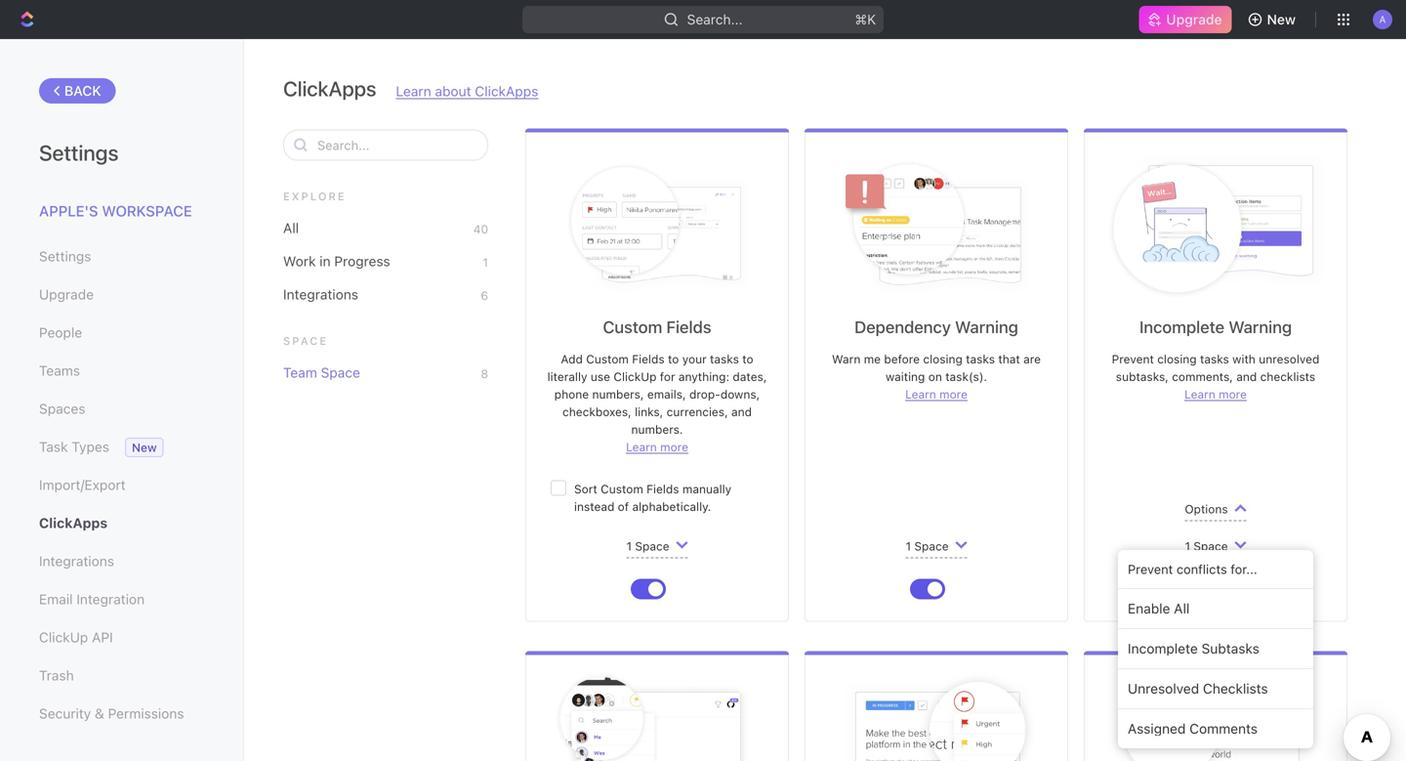 Task type: vqa. For each thing, say whether or not it's contained in the screenshot.
the topmost ClickUp
yes



Task type: locate. For each thing, give the bounding box(es) containing it.
and inside prevent closing tasks with unresolved subtasks, comments, and checklists learn more
[[1237, 370, 1258, 383]]

currencies,
[[667, 405, 728, 419]]

back link
[[39, 78, 116, 104]]

warning up that
[[956, 317, 1019, 337]]

are
[[1024, 352, 1042, 366]]

40
[[474, 222, 489, 236]]

to
[[668, 352, 679, 366], [743, 352, 754, 366]]

upgrade up people
[[39, 286, 94, 302]]

1 horizontal spatial clickapps
[[283, 76, 377, 101]]

and
[[1237, 370, 1258, 383], [732, 405, 752, 419]]

manually
[[683, 482, 732, 496]]

subtasks,
[[1117, 370, 1169, 383]]

waiting
[[886, 370, 926, 383]]

and down with
[[1237, 370, 1258, 383]]

learn down numbers.
[[626, 440, 657, 454]]

1 vertical spatial incomplete
[[1128, 640, 1199, 657]]

0 vertical spatial and
[[1237, 370, 1258, 383]]

1 horizontal spatial clickup
[[614, 370, 657, 383]]

and inside add custom fields to your tasks to literally use clickup for anything: dates, phone numbers, emails, drop-downs, checkboxes, links, currencies, and numbers. learn more
[[732, 405, 752, 419]]

learn more link down numbers.
[[626, 440, 689, 454]]

all up work
[[283, 220, 299, 236]]

integrations link
[[39, 545, 204, 578]]

1 horizontal spatial and
[[1237, 370, 1258, 383]]

0 vertical spatial settings
[[39, 140, 119, 165]]

0 horizontal spatial integrations
[[39, 553, 114, 569]]

incomplete for incomplete subtasks
[[1128, 640, 1199, 657]]

0 horizontal spatial closing
[[924, 352, 963, 366]]

closing up comments,
[[1158, 352, 1197, 366]]

prevent for prevent closing tasks with unresolved subtasks, comments, and checklists learn more
[[1112, 352, 1155, 366]]

your
[[683, 352, 707, 366]]

search...
[[687, 11, 743, 27]]

me
[[864, 352, 881, 366]]

tasks up comments,
[[1201, 352, 1230, 366]]

2 warning from the left
[[1229, 317, 1293, 337]]

integrations up email integration
[[39, 553, 114, 569]]

1 horizontal spatial more
[[940, 387, 968, 401]]

about
[[435, 83, 471, 99]]

1 vertical spatial and
[[732, 405, 752, 419]]

unresolved checklists
[[1128, 680, 1269, 697]]

custom for add
[[586, 352, 629, 366]]

enable all
[[1128, 600, 1190, 616]]

learn more link down on
[[906, 387, 968, 401]]

unresolved
[[1128, 680, 1200, 697]]

1 horizontal spatial new
[[1268, 11, 1296, 27]]

0 horizontal spatial and
[[732, 405, 752, 419]]

integrations down the in
[[283, 286, 359, 302]]

1 horizontal spatial tasks
[[966, 352, 996, 366]]

warning for dependency warning
[[956, 317, 1019, 337]]

fields up your
[[667, 317, 712, 337]]

prevent for prevent conflicts for...
[[1128, 562, 1174, 576]]

1 tasks from the left
[[710, 352, 739, 366]]

email integration
[[39, 591, 145, 607]]

0 vertical spatial all
[[283, 220, 299, 236]]

1 horizontal spatial learn more link
[[906, 387, 968, 401]]

clickup up numbers,
[[614, 370, 657, 383]]

1 warning from the left
[[956, 317, 1019, 337]]

unresolved
[[1260, 352, 1320, 366]]

fields inside the sort custom fields manually instead of alphabetically.
[[647, 482, 680, 496]]

2 vertical spatial custom
[[601, 482, 644, 496]]

fields up "alphabetically."
[[647, 482, 680, 496]]

1 vertical spatial custom
[[586, 352, 629, 366]]

work in progress
[[283, 253, 390, 269]]

integrations
[[283, 286, 359, 302], [39, 553, 114, 569]]

0 vertical spatial clickup
[[614, 370, 657, 383]]

to up dates,
[[743, 352, 754, 366]]

comments
[[1190, 721, 1258, 737]]

closing inside prevent closing tasks with unresolved subtasks, comments, and checklists learn more
[[1158, 352, 1197, 366]]

2 horizontal spatial learn more link
[[1185, 387, 1248, 401]]

clickapps link
[[39, 507, 204, 540]]

tasks up anything:
[[710, 352, 739, 366]]

more down numbers.
[[661, 440, 689, 454]]

2 vertical spatial fields
[[647, 482, 680, 496]]

new
[[1268, 11, 1296, 27], [132, 441, 157, 454]]

0 vertical spatial fields
[[667, 317, 712, 337]]

clickup up trash
[[39, 629, 88, 645]]

warn
[[832, 352, 861, 366]]

1 settings from the top
[[39, 140, 119, 165]]

0 horizontal spatial upgrade link
[[39, 278, 204, 311]]

settings down apple's
[[39, 248, 91, 264]]

0 horizontal spatial clickup
[[39, 629, 88, 645]]

emails,
[[648, 387, 686, 401]]

learn down comments,
[[1185, 387, 1216, 401]]

sort
[[574, 482, 598, 496]]

1 vertical spatial clickup
[[39, 629, 88, 645]]

trash link
[[39, 659, 204, 692]]

new button
[[1240, 4, 1308, 35]]

1 horizontal spatial to
[[743, 352, 754, 366]]

options button
[[1085, 498, 1347, 535]]

1 horizontal spatial integrations
[[283, 286, 359, 302]]

comments,
[[1173, 370, 1234, 383]]

settings link
[[39, 240, 204, 273]]

clickup inside "settings" element
[[39, 629, 88, 645]]

1 vertical spatial prevent
[[1128, 562, 1174, 576]]

and down the downs,
[[732, 405, 752, 419]]

1 horizontal spatial upgrade
[[1167, 11, 1223, 27]]

learn left about
[[396, 83, 432, 99]]

custom inside add custom fields to your tasks to literally use clickup for anything: dates, phone numbers, emails, drop-downs, checkboxes, links, currencies, and numbers. learn more
[[586, 352, 629, 366]]

clickapps right about
[[475, 83, 539, 99]]

team
[[283, 364, 317, 381]]

1 horizontal spatial closing
[[1158, 352, 1197, 366]]

upgrade left new button
[[1167, 11, 1223, 27]]

3 tasks from the left
[[1201, 352, 1230, 366]]

clickapps up search... text box
[[283, 76, 377, 101]]

learn inside warn me before closing tasks that are waiting on task(s). learn more
[[906, 387, 937, 401]]

0 horizontal spatial all
[[283, 220, 299, 236]]

incomplete up unresolved in the right bottom of the page
[[1128, 640, 1199, 657]]

0 horizontal spatial clickapps
[[39, 515, 108, 531]]

learn more link for incomplete
[[1185, 387, 1248, 401]]

work
[[283, 253, 316, 269]]

upgrade link up people link
[[39, 278, 204, 311]]

tasks inside prevent closing tasks with unresolved subtasks, comments, and checklists learn more
[[1201, 352, 1230, 366]]

use
[[591, 370, 611, 383]]

numbers,
[[593, 387, 644, 401]]

settings element
[[0, 39, 244, 761]]

1 vertical spatial integrations
[[39, 553, 114, 569]]

checklists
[[1204, 680, 1269, 697]]

to up for
[[668, 352, 679, 366]]

clickapps down import/export
[[39, 515, 108, 531]]

0 vertical spatial new
[[1268, 11, 1296, 27]]

learn
[[396, 83, 432, 99], [906, 387, 937, 401], [1185, 387, 1216, 401], [626, 440, 657, 454]]

prevent inside prevent closing tasks with unresolved subtasks, comments, and checklists learn more
[[1112, 352, 1155, 366]]

1 vertical spatial upgrade
[[39, 286, 94, 302]]

2 tasks from the left
[[966, 352, 996, 366]]

0 vertical spatial prevent
[[1112, 352, 1155, 366]]

learn more link for dependency
[[906, 387, 968, 401]]

custom inside the sort custom fields manually instead of alphabetically.
[[601, 482, 644, 496]]

0 horizontal spatial tasks
[[710, 352, 739, 366]]

custom
[[603, 317, 663, 337], [586, 352, 629, 366], [601, 482, 644, 496]]

2 horizontal spatial tasks
[[1201, 352, 1230, 366]]

prevent up enable
[[1128, 562, 1174, 576]]

warning up with
[[1229, 317, 1293, 337]]

1 vertical spatial new
[[132, 441, 157, 454]]

clickup
[[614, 370, 657, 383], [39, 629, 88, 645]]

tasks up the "task(s)."
[[966, 352, 996, 366]]

more inside prevent closing tasks with unresolved subtasks, comments, and checklists learn more
[[1219, 387, 1248, 401]]

more down comments,
[[1219, 387, 1248, 401]]

1 vertical spatial fields
[[632, 352, 665, 366]]

0 vertical spatial incomplete
[[1140, 317, 1225, 337]]

0 horizontal spatial warning
[[956, 317, 1019, 337]]

0 horizontal spatial to
[[668, 352, 679, 366]]

0 horizontal spatial new
[[132, 441, 157, 454]]

incomplete up comments,
[[1140, 317, 1225, 337]]

learn inside add custom fields to your tasks to literally use clickup for anything: dates, phone numbers, emails, drop-downs, checkboxes, links, currencies, and numbers. learn more
[[626, 440, 657, 454]]

conflicts
[[1177, 562, 1228, 576]]

1 closing from the left
[[924, 352, 963, 366]]

0 horizontal spatial learn more link
[[626, 440, 689, 454]]

checklists
[[1261, 370, 1316, 383]]

spaces link
[[39, 392, 204, 425]]

trash
[[39, 667, 74, 683]]

security & permissions link
[[39, 697, 204, 730]]

0 horizontal spatial more
[[661, 440, 689, 454]]

1 horizontal spatial all
[[1175, 600, 1190, 616]]

task types
[[39, 439, 109, 455]]

1 vertical spatial settings
[[39, 248, 91, 264]]

0 horizontal spatial upgrade
[[39, 286, 94, 302]]

teams
[[39, 362, 80, 379]]

1 horizontal spatial upgrade link
[[1140, 6, 1233, 33]]

options
[[1185, 502, 1229, 516]]

upgrade link
[[1140, 6, 1233, 33], [39, 278, 204, 311]]

clickapps
[[283, 76, 377, 101], [475, 83, 539, 99], [39, 515, 108, 531]]

upgrade link left new button
[[1140, 6, 1233, 33]]

security & permissions
[[39, 705, 184, 722]]

fields inside add custom fields to your tasks to literally use clickup for anything: dates, phone numbers, emails, drop-downs, checkboxes, links, currencies, and numbers. learn more
[[632, 352, 665, 366]]

Search... text field
[[318, 130, 478, 160]]

all right enable
[[1175, 600, 1190, 616]]

closing up on
[[924, 352, 963, 366]]

settings up apple's
[[39, 140, 119, 165]]

learn more link down comments,
[[1185, 387, 1248, 401]]

fields for to
[[632, 352, 665, 366]]

2 closing from the left
[[1158, 352, 1197, 366]]

more
[[940, 387, 968, 401], [1219, 387, 1248, 401], [661, 440, 689, 454]]

1 horizontal spatial warning
[[1229, 317, 1293, 337]]

incomplete
[[1140, 317, 1225, 337], [1128, 640, 1199, 657]]

more down the "task(s)."
[[940, 387, 968, 401]]

learn more link
[[906, 387, 968, 401], [1185, 387, 1248, 401], [626, 440, 689, 454]]

2 horizontal spatial more
[[1219, 387, 1248, 401]]

fields up for
[[632, 352, 665, 366]]

closing
[[924, 352, 963, 366], [1158, 352, 1197, 366]]

learn down on
[[906, 387, 937, 401]]

prevent up subtasks, at the right
[[1112, 352, 1155, 366]]



Task type: describe. For each thing, give the bounding box(es) containing it.
clickapps inside "link"
[[39, 515, 108, 531]]

add custom fields to your tasks to literally use clickup for anything: dates, phone numbers, emails, drop-downs, checkboxes, links, currencies, and numbers. learn more
[[548, 352, 767, 454]]

literally
[[548, 370, 588, 383]]

8
[[481, 367, 489, 381]]

custom for sort
[[601, 482, 644, 496]]

email integration link
[[39, 583, 204, 616]]

phone
[[555, 387, 589, 401]]

api
[[92, 629, 113, 645]]

new inside "settings" element
[[132, 441, 157, 454]]

closing inside warn me before closing tasks that are waiting on task(s). learn more
[[924, 352, 963, 366]]

that
[[999, 352, 1021, 366]]

apple's workspace
[[39, 202, 192, 219]]

tasks inside warn me before closing tasks that are waiting on task(s). learn more
[[966, 352, 996, 366]]

integration
[[76, 591, 145, 607]]

more inside warn me before closing tasks that are waiting on task(s). learn more
[[940, 387, 968, 401]]

more inside add custom fields to your tasks to literally use clickup for anything: dates, phone numbers, emails, drop-downs, checkboxes, links, currencies, and numbers. learn more
[[661, 440, 689, 454]]

1 vertical spatial all
[[1175, 600, 1190, 616]]

spaces
[[39, 401, 85, 417]]

in
[[320, 253, 331, 269]]

space
[[321, 364, 360, 381]]

assigned comments
[[1128, 721, 1258, 737]]

learn more link for custom
[[626, 440, 689, 454]]

types
[[72, 439, 109, 455]]

add
[[561, 352, 583, 366]]

for...
[[1231, 562, 1258, 576]]

import/export link
[[39, 468, 204, 502]]

workspace
[[102, 202, 192, 219]]

assigned
[[1128, 721, 1186, 737]]

integrations inside "settings" element
[[39, 553, 114, 569]]

0 vertical spatial upgrade
[[1167, 11, 1223, 27]]

anything:
[[679, 370, 730, 383]]

0 vertical spatial upgrade link
[[1140, 6, 1233, 33]]

1 vertical spatial upgrade link
[[39, 278, 204, 311]]

task(s).
[[946, 370, 988, 383]]

numbers.
[[632, 423, 683, 436]]

for
[[660, 370, 676, 383]]

of
[[618, 500, 629, 513]]

before
[[885, 352, 920, 366]]

2 to from the left
[[743, 352, 754, 366]]

1 to from the left
[[668, 352, 679, 366]]

people
[[39, 324, 82, 340]]

team space
[[283, 364, 360, 381]]

learn inside prevent closing tasks with unresolved subtasks, comments, and checklists learn more
[[1185, 387, 1216, 401]]

import/export
[[39, 477, 126, 493]]

alphabetically.
[[633, 500, 712, 513]]

⌘k
[[855, 11, 876, 27]]

prevent closing tasks with unresolved subtasks, comments, and checklists learn more
[[1112, 352, 1320, 401]]

clickup api link
[[39, 621, 204, 654]]

prevent conflicts for...
[[1128, 562, 1258, 576]]

teams link
[[39, 354, 204, 387]]

sort custom fields manually instead of alphabetically.
[[574, 482, 732, 513]]

custom fields
[[603, 317, 712, 337]]

tasks inside add custom fields to your tasks to literally use clickup for anything: dates, phone numbers, emails, drop-downs, checkboxes, links, currencies, and numbers. learn more
[[710, 352, 739, 366]]

progress
[[334, 253, 390, 269]]

back
[[64, 83, 101, 99]]

learn about clickapps
[[396, 83, 539, 99]]

warning for incomplete warning
[[1229, 317, 1293, 337]]

2 horizontal spatial clickapps
[[475, 83, 539, 99]]

instead
[[574, 500, 615, 513]]

2 settings from the top
[[39, 248, 91, 264]]

incomplete subtasks
[[1128, 640, 1260, 657]]

1
[[483, 255, 489, 269]]

subtasks
[[1202, 640, 1260, 657]]

drop-
[[690, 387, 721, 401]]

clickup inside add custom fields to your tasks to literally use clickup for anything: dates, phone numbers, emails, drop-downs, checkboxes, links, currencies, and numbers. learn more
[[614, 370, 657, 383]]

downs,
[[721, 387, 760, 401]]

&
[[95, 705, 104, 722]]

0 vertical spatial custom
[[603, 317, 663, 337]]

new inside button
[[1268, 11, 1296, 27]]

dependency warning
[[855, 317, 1019, 337]]

email
[[39, 591, 73, 607]]

warn me before closing tasks that are waiting on task(s). learn more
[[832, 352, 1042, 401]]

enable
[[1128, 600, 1171, 616]]

0 vertical spatial integrations
[[283, 286, 359, 302]]

6
[[481, 289, 489, 302]]

incomplete for incomplete warning
[[1140, 317, 1225, 337]]

incomplete warning
[[1140, 317, 1293, 337]]

learn about clickapps link
[[396, 83, 539, 99]]

apple's
[[39, 202, 98, 219]]

permissions
[[108, 705, 184, 722]]

checkboxes,
[[563, 405, 632, 419]]

people link
[[39, 316, 204, 349]]

task
[[39, 439, 68, 455]]

with
[[1233, 352, 1256, 366]]

upgrade inside "settings" element
[[39, 286, 94, 302]]

dates,
[[733, 370, 767, 383]]

dependency
[[855, 317, 952, 337]]

fields for manually
[[647, 482, 680, 496]]

on
[[929, 370, 943, 383]]

links,
[[635, 405, 664, 419]]

clickup api
[[39, 629, 113, 645]]



